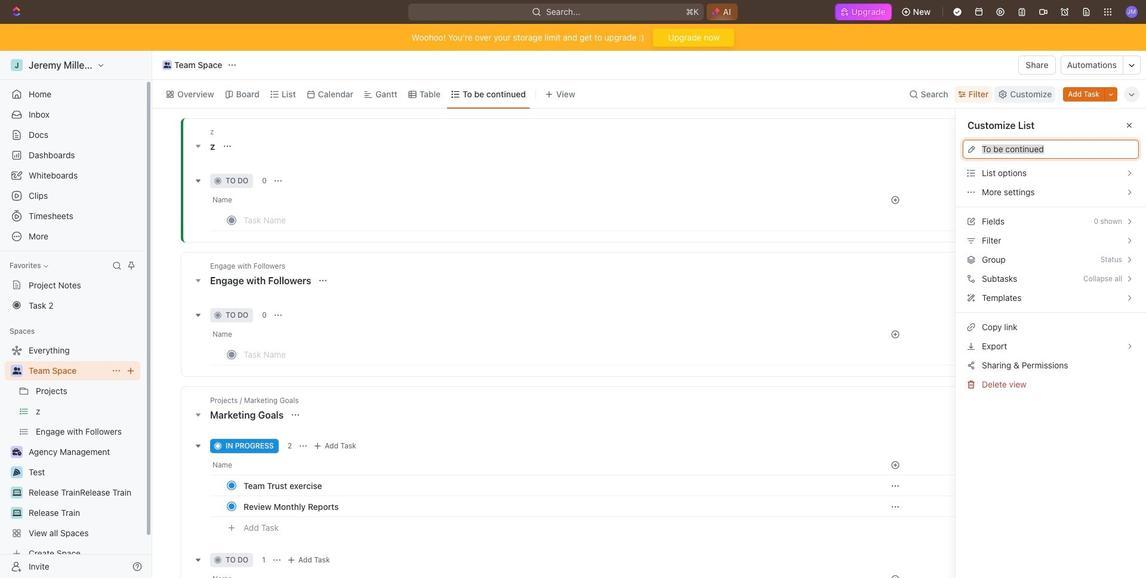 Task type: describe. For each thing, give the bounding box(es) containing it.
Task Name text field
[[244, 210, 593, 229]]

Task Name text field
[[244, 345, 593, 364]]

laptop code image
[[12, 489, 21, 496]]

pizza slice image
[[13, 469, 20, 476]]

laptop code image
[[12, 510, 21, 517]]

tree inside sidebar navigation
[[5, 341, 140, 563]]



Task type: locate. For each thing, give the bounding box(es) containing it.
None text field
[[983, 145, 1134, 154]]

user group image
[[12, 367, 21, 375]]

business time image
[[12, 449, 21, 456]]

sidebar navigation
[[0, 51, 155, 578]]

user group image
[[164, 62, 171, 68]]

jeremy miller's workspace, , element
[[11, 59, 23, 71]]

tree
[[5, 341, 140, 563]]



Task type: vqa. For each thing, say whether or not it's contained in the screenshot.
the rightmost User Group icon
yes



